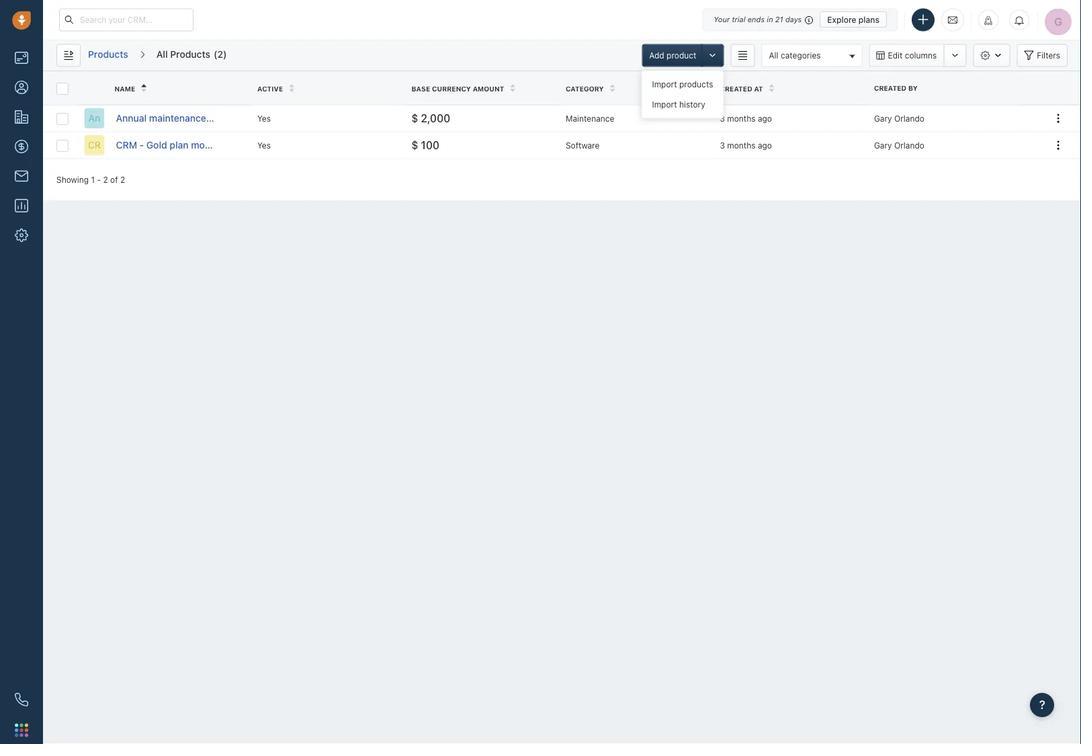 Task type: vqa. For each thing, say whether or not it's contained in the screenshot.
the topmost THE 'AGO'
yes



Task type: describe. For each thing, give the bounding box(es) containing it.
3 for 2,000
[[720, 114, 725, 123]]

(sample) inside annual maintenance contract (sample) link
[[249, 113, 288, 124]]

crm
[[116, 139, 137, 151]]

category
[[566, 85, 604, 92]]

annual maintenance contract (sample) link
[[116, 112, 288, 125]]

add
[[649, 51, 665, 60]]

all products ( 2 )
[[156, 49, 227, 60]]

amount
[[473, 85, 504, 92]]

cr
[[88, 139, 101, 151]]

explore plans
[[828, 15, 880, 24]]

2 for of
[[103, 175, 108, 184]]

import for import history
[[652, 100, 677, 109]]

gary orlando for 2,000
[[874, 114, 925, 123]]

2 for )
[[217, 49, 223, 60]]

ends
[[748, 15, 765, 24]]

freshworks switcher image
[[15, 723, 28, 737]]

1 products from the left
[[88, 49, 128, 60]]

all for all categories
[[769, 50, 779, 60]]

software
[[566, 140, 600, 150]]

import history link
[[642, 94, 724, 115]]

history
[[679, 100, 706, 109]]

contract
[[209, 113, 246, 124]]

at
[[754, 85, 763, 92]]

2,000
[[421, 112, 450, 124]]

monthly
[[191, 139, 227, 151]]

import history
[[652, 100, 706, 109]]

3 months ago for $ 100
[[720, 140, 772, 150]]

base
[[412, 85, 430, 92]]

days
[[786, 15, 802, 24]]

add product
[[649, 51, 697, 60]]

$ for $ 2,000
[[412, 112, 418, 124]]

1
[[91, 175, 95, 184]]

your
[[714, 15, 730, 24]]

name
[[115, 85, 135, 92]]

created for created at
[[720, 85, 753, 92]]

import for import products
[[652, 80, 677, 89]]

base currency amount
[[412, 85, 504, 92]]

plans
[[859, 15, 880, 24]]

your trial ends in 21 days
[[714, 15, 802, 24]]

currency
[[432, 85, 471, 92]]

(
[[214, 49, 217, 60]]

edit
[[888, 51, 903, 60]]

plan
[[170, 139, 189, 151]]

$ 2,000
[[412, 112, 450, 124]]

0 vertical spatial -
[[140, 139, 144, 151]]

yes for $ 2,000
[[257, 114, 271, 123]]



Task type: locate. For each thing, give the bounding box(es) containing it.
yes for $ 100
[[257, 140, 271, 150]]

3 for 100
[[720, 140, 725, 150]]

Search your CRM... text field
[[59, 8, 194, 31]]

all categories button
[[762, 44, 863, 67]]

active
[[257, 85, 283, 92]]

0 vertical spatial 3 months ago
[[720, 114, 772, 123]]

2 up contract
[[217, 49, 223, 60]]

all down search your crm... text box at the left top of the page
[[156, 49, 168, 60]]

import
[[652, 80, 677, 89], [652, 100, 677, 109]]

by
[[909, 84, 918, 92]]

0 horizontal spatial all
[[156, 49, 168, 60]]

100
[[421, 139, 440, 151]]

gary orlando for 100
[[874, 140, 925, 150]]

1 vertical spatial orlando
[[895, 140, 925, 150]]

2 yes from the top
[[257, 140, 271, 150]]

1 import from the top
[[652, 80, 677, 89]]

3
[[720, 114, 725, 123], [720, 140, 725, 150]]

created by
[[874, 84, 918, 92]]

products
[[679, 80, 713, 89]]

2 gary from the top
[[874, 140, 892, 150]]

1 horizontal spatial all
[[769, 50, 779, 60]]

0 vertical spatial import
[[652, 80, 677, 89]]

an
[[88, 113, 100, 124]]

phone element
[[8, 686, 35, 713]]

months for 2,000
[[727, 114, 756, 123]]

explore
[[828, 15, 857, 24]]

1 vertical spatial ago
[[758, 140, 772, 150]]

edit columns
[[888, 51, 937, 60]]

1 $ from the top
[[412, 112, 418, 124]]

yes down 'active'
[[257, 114, 271, 123]]

0 vertical spatial (sample)
[[249, 113, 288, 124]]

crm - gold plan monthly (sample) link
[[116, 138, 269, 152]]

$
[[412, 112, 418, 124], [412, 139, 418, 151]]

months for 100
[[727, 140, 756, 150]]

2
[[217, 49, 223, 60], [103, 175, 108, 184], [120, 175, 125, 184]]

1 vertical spatial gary
[[874, 140, 892, 150]]

orlando
[[895, 114, 925, 123], [895, 140, 925, 150]]

2 $ from the top
[[412, 139, 418, 151]]

1 horizontal spatial 2
[[120, 175, 125, 184]]

products
[[88, 49, 128, 60], [170, 49, 210, 60]]

2 left of
[[103, 175, 108, 184]]

(sample) down contract
[[230, 139, 269, 151]]

phone image
[[15, 693, 28, 706]]

2 import from the top
[[652, 100, 677, 109]]

of
[[110, 175, 118, 184]]

yes right monthly
[[257, 140, 271, 150]]

crm - gold plan monthly (sample)
[[116, 139, 269, 151]]

$ left 100
[[412, 139, 418, 151]]

0 horizontal spatial created
[[720, 85, 753, 92]]

ago for 100
[[758, 140, 772, 150]]

1 gary from the top
[[874, 114, 892, 123]]

2 3 months ago from the top
[[720, 140, 772, 150]]

gary orlando
[[874, 114, 925, 123], [874, 140, 925, 150]]

orlando for $ 2,000
[[895, 114, 925, 123]]

- left the gold
[[140, 139, 144, 151]]

1 vertical spatial months
[[727, 140, 756, 150]]

add product button
[[642, 44, 704, 67]]

1 3 months ago from the top
[[720, 114, 772, 123]]

explore plans link
[[820, 11, 887, 28]]

gary for 100
[[874, 140, 892, 150]]

maintenance
[[566, 114, 615, 123]]

gary
[[874, 114, 892, 123], [874, 140, 892, 150]]

1 vertical spatial $
[[412, 139, 418, 151]]

created left by
[[874, 84, 907, 92]]

(sample) inside crm - gold plan monthly (sample) link
[[230, 139, 269, 151]]

orlando for $ 100
[[895, 140, 925, 150]]

all for all products ( 2 )
[[156, 49, 168, 60]]

import up import history
[[652, 80, 677, 89]]

all
[[156, 49, 168, 60], [769, 50, 779, 60]]

$ for $ 100
[[412, 139, 418, 151]]

$ 100
[[412, 139, 440, 151]]

all inside button
[[769, 50, 779, 60]]

3 down created at
[[720, 114, 725, 123]]

1 3 from the top
[[720, 114, 725, 123]]

annual
[[116, 113, 147, 124]]

0 vertical spatial months
[[727, 114, 756, 123]]

-
[[140, 139, 144, 151], [97, 175, 101, 184]]

0 vertical spatial orlando
[[895, 114, 925, 123]]

0 vertical spatial 3
[[720, 114, 725, 123]]

categories
[[781, 50, 821, 60]]

- right "1"
[[97, 175, 101, 184]]

email image
[[948, 14, 958, 25]]

2 created from the left
[[720, 85, 753, 92]]

1 horizontal spatial products
[[170, 49, 210, 60]]

0 vertical spatial ago
[[758, 114, 772, 123]]

ago
[[758, 114, 772, 123], [758, 140, 772, 150]]

product
[[667, 51, 697, 60]]

3 months ago for $ 2,000
[[720, 114, 772, 123]]

1 vertical spatial yes
[[257, 140, 271, 150]]

maintenance
[[149, 113, 206, 124]]

2 gary orlando from the top
[[874, 140, 925, 150]]

yes
[[257, 114, 271, 123], [257, 140, 271, 150]]

1 vertical spatial 3 months ago
[[720, 140, 772, 150]]

1 vertical spatial gary orlando
[[874, 140, 925, 150]]

months
[[727, 114, 756, 123], [727, 140, 756, 150]]

1 ago from the top
[[758, 114, 772, 123]]

21
[[776, 15, 784, 24]]

0 horizontal spatial products
[[88, 49, 128, 60]]

gary for 2,000
[[874, 114, 892, 123]]

(sample) down 'active'
[[249, 113, 288, 124]]

1 vertical spatial (sample)
[[230, 139, 269, 151]]

annual maintenance contract (sample)
[[116, 113, 288, 124]]

created for created by
[[874, 84, 907, 92]]

products left (
[[170, 49, 210, 60]]

all categories
[[769, 50, 821, 60]]

import down import products
[[652, 100, 677, 109]]

edit columns button
[[869, 44, 944, 67]]

showing
[[56, 175, 89, 184]]

filters button
[[1017, 44, 1068, 67]]

filters
[[1037, 51, 1061, 60]]

columns
[[905, 51, 937, 60]]

2 products from the left
[[170, 49, 210, 60]]

0 vertical spatial gary
[[874, 114, 892, 123]]

created at
[[720, 85, 763, 92]]

1 horizontal spatial -
[[140, 139, 144, 151]]

0 vertical spatial yes
[[257, 114, 271, 123]]

1 vertical spatial import
[[652, 100, 677, 109]]

products up name at the left of the page
[[88, 49, 128, 60]]

2 months from the top
[[727, 140, 756, 150]]

showing 1 - 2 of 2
[[56, 175, 125, 184]]

2 3 from the top
[[720, 140, 725, 150]]

(sample)
[[249, 113, 288, 124], [230, 139, 269, 151]]

1 gary orlando from the top
[[874, 114, 925, 123]]

0 horizontal spatial 2
[[103, 175, 108, 184]]

0 vertical spatial gary orlando
[[874, 114, 925, 123]]

1 horizontal spatial created
[[874, 84, 907, 92]]

created
[[874, 84, 907, 92], [720, 85, 753, 92]]

trial
[[732, 15, 746, 24]]

0 vertical spatial $
[[412, 112, 418, 124]]

1 yes from the top
[[257, 114, 271, 123]]

2 right of
[[120, 175, 125, 184]]

1 months from the top
[[727, 114, 756, 123]]

2 orlando from the top
[[895, 140, 925, 150]]

all left categories
[[769, 50, 779, 60]]

1 created from the left
[[874, 84, 907, 92]]

created left at
[[720, 85, 753, 92]]

2 horizontal spatial 2
[[217, 49, 223, 60]]

1 vertical spatial -
[[97, 175, 101, 184]]

)
[[223, 49, 227, 60]]

1 vertical spatial 3
[[720, 140, 725, 150]]

products link
[[87, 44, 129, 67]]

$ left the 2,000
[[412, 112, 418, 124]]

gold
[[146, 139, 167, 151]]

2 ago from the top
[[758, 140, 772, 150]]

import products
[[652, 80, 713, 89]]

1 orlando from the top
[[895, 114, 925, 123]]

3 months ago
[[720, 114, 772, 123], [720, 140, 772, 150]]

in
[[767, 15, 773, 24]]

0 horizontal spatial -
[[97, 175, 101, 184]]

ago for 2,000
[[758, 114, 772, 123]]

3 down import history link
[[720, 140, 725, 150]]



